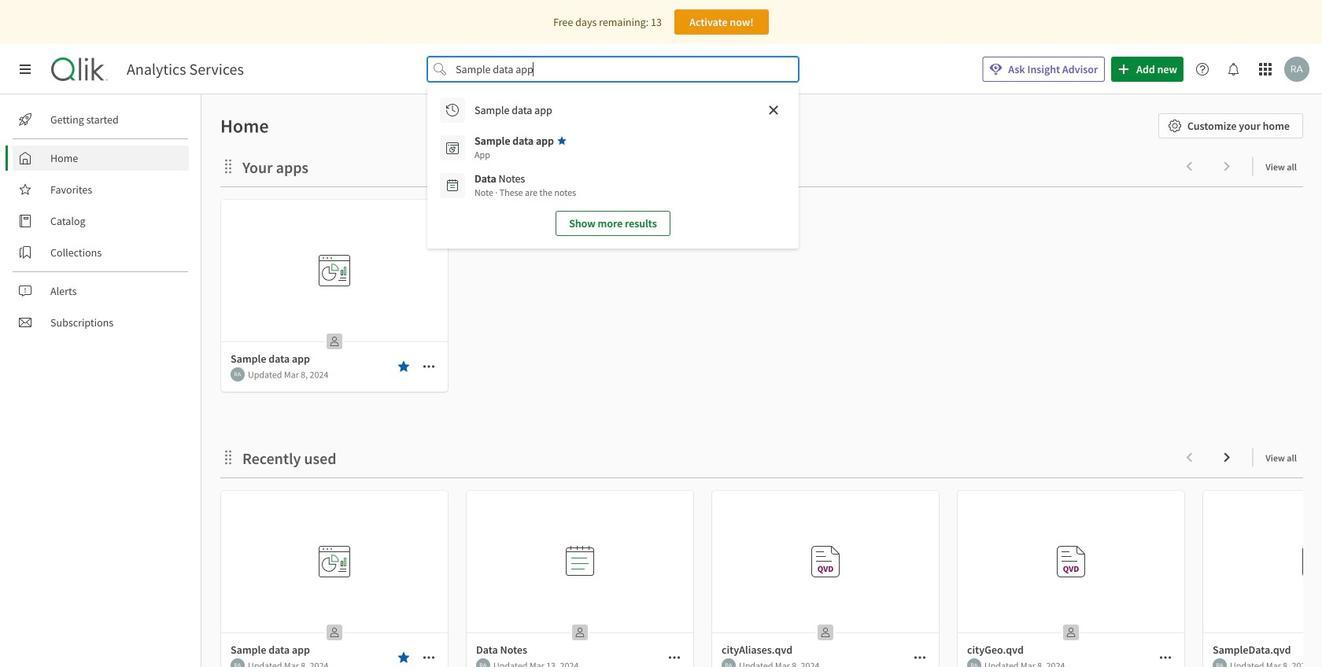 Task type: describe. For each thing, give the bounding box(es) containing it.
these are the notes element
[[475, 186, 576, 200]]

analytics services element
[[127, 60, 244, 79]]

1 remove from favorites image from the top
[[397, 360, 410, 373]]

close sidebar menu image
[[19, 63, 31, 76]]

2 remove from favorites image from the top
[[397, 652, 410, 664]]

Search for content text field
[[453, 57, 774, 82]]

more actions image
[[914, 652, 926, 664]]

move collection image
[[220, 159, 236, 174]]



Task type: vqa. For each thing, say whether or not it's contained in the screenshot.
third tooltip from right
no



Task type: locate. For each thing, give the bounding box(es) containing it.
ruby anderson element
[[231, 368, 245, 382], [231, 659, 245, 667], [476, 659, 490, 667], [722, 659, 736, 667], [967, 659, 981, 667], [1213, 659, 1227, 667]]

ruby anderson image
[[1284, 57, 1310, 82], [231, 659, 245, 667], [722, 659, 736, 667], [1213, 659, 1227, 667]]

ruby anderson image
[[231, 368, 245, 382], [476, 659, 490, 667], [967, 659, 981, 667]]

more actions image
[[423, 360, 435, 373], [423, 652, 435, 664], [668, 652, 681, 664], [1159, 652, 1172, 664]]

sample data app element
[[475, 134, 554, 148]]

0 vertical spatial remove from favorites image
[[397, 360, 410, 373]]

1 horizontal spatial ruby anderson image
[[476, 659, 490, 667]]

1 vertical spatial remove from favorites image
[[397, 652, 410, 664]]

remove from favorites image
[[397, 360, 410, 373], [397, 652, 410, 664]]

main content
[[195, 94, 1322, 667]]

navigation pane element
[[0, 101, 201, 342]]

list box
[[434, 91, 793, 242]]

2 horizontal spatial ruby anderson image
[[967, 659, 981, 667]]

move collection image
[[220, 450, 236, 466]]

0 horizontal spatial ruby anderson image
[[231, 368, 245, 382]]



